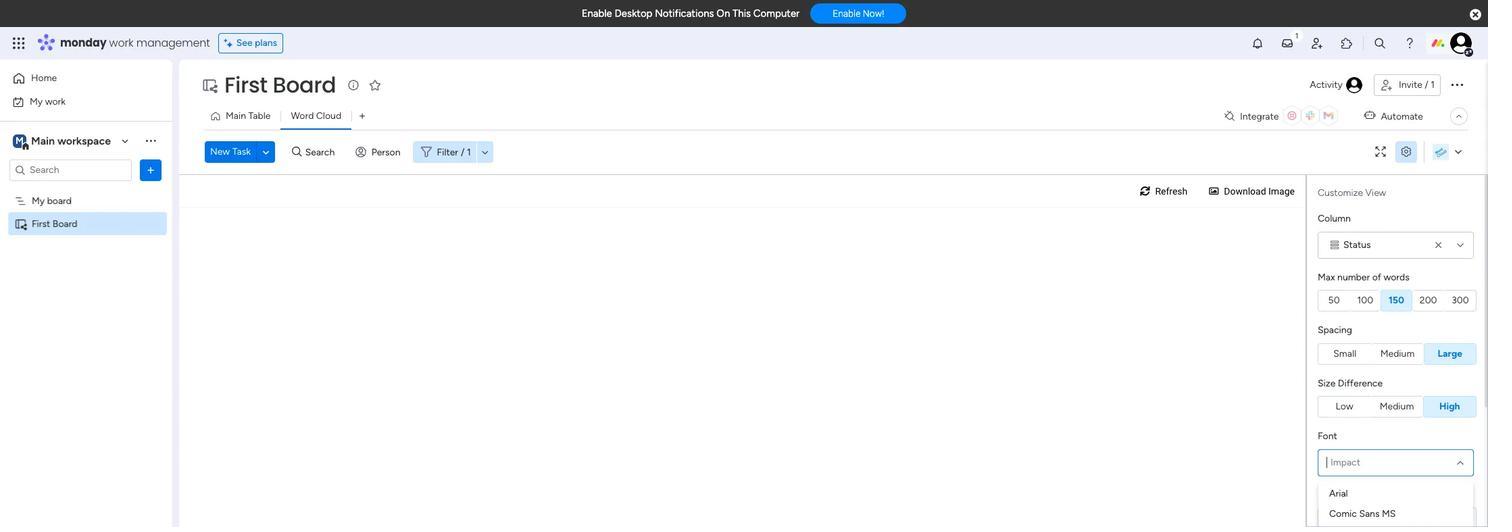 Task type: locate. For each thing, give the bounding box(es) containing it.
management
[[136, 35, 210, 51]]

enable left desktop
[[582, 7, 612, 20]]

work inside button
[[45, 96, 66, 107]]

0 vertical spatial options image
[[1449, 76, 1465, 92]]

see plans
[[236, 37, 277, 49]]

First Board field
[[221, 70, 339, 100]]

word cloud button
[[281, 105, 352, 127]]

add view image
[[360, 111, 365, 121]]

my for my board
[[32, 195, 45, 206]]

work down home
[[45, 96, 66, 107]]

50 button
[[1318, 290, 1350, 312]]

max
[[1318, 271, 1335, 283]]

main workspace
[[31, 134, 111, 147]]

first
[[224, 70, 267, 100], [32, 218, 50, 229]]

monday
[[60, 35, 106, 51]]

1 vertical spatial /
[[461, 146, 465, 158]]

size
[[1318, 377, 1336, 389]]

1 vertical spatial board
[[53, 218, 77, 229]]

medium for size difference
[[1380, 401, 1414, 412]]

1 vertical spatial first
[[32, 218, 50, 229]]

45° button
[[1350, 508, 1381, 527]]

medium button for spacing
[[1372, 343, 1424, 365]]

sans
[[1359, 508, 1380, 519]]

main for main table
[[226, 110, 246, 122]]

90°
[[1390, 512, 1405, 524]]

1 vertical spatial main
[[31, 134, 55, 147]]

enable left now!
[[833, 8, 861, 19]]

main inside main table button
[[226, 110, 246, 122]]

first up main table
[[224, 70, 267, 100]]

1 vertical spatial options image
[[144, 163, 157, 177]]

1 horizontal spatial 1
[[1431, 79, 1435, 91]]

/ right filter
[[461, 146, 465, 158]]

0 vertical spatial first board
[[224, 70, 336, 100]]

main inside workspace selection element
[[31, 134, 55, 147]]

180°
[[1451, 512, 1470, 524]]

comic
[[1329, 508, 1357, 519]]

135°
[[1420, 512, 1438, 524]]

main table
[[226, 110, 271, 122]]

my down home
[[30, 96, 43, 107]]

0 vertical spatial work
[[109, 35, 134, 51]]

0 vertical spatial medium button
[[1372, 343, 1424, 365]]

0 horizontal spatial first
[[32, 218, 50, 229]]

0° button
[[1318, 508, 1350, 527]]

1 vertical spatial medium
[[1380, 401, 1414, 412]]

0 horizontal spatial board
[[53, 218, 77, 229]]

main left table
[[226, 110, 246, 122]]

1 vertical spatial medium button
[[1371, 396, 1423, 418]]

plans
[[255, 37, 277, 49]]

words
[[1384, 271, 1410, 283]]

1 horizontal spatial /
[[1425, 79, 1429, 91]]

medium
[[1381, 348, 1415, 359], [1380, 401, 1414, 412]]

monday work management
[[60, 35, 210, 51]]

board down board
[[53, 218, 77, 229]]

enable for enable desktop notifications on this computer
[[582, 7, 612, 20]]

1 horizontal spatial main
[[226, 110, 246, 122]]

apps image
[[1340, 36, 1354, 50]]

0 vertical spatial first
[[224, 70, 267, 100]]

1 vertical spatial work
[[45, 96, 66, 107]]

medium button
[[1372, 343, 1424, 365], [1371, 396, 1423, 418]]

100 button
[[1350, 290, 1381, 312]]

0 horizontal spatial shareable board image
[[14, 217, 27, 230]]

this
[[733, 7, 751, 20]]

medium up difference
[[1381, 348, 1415, 359]]

filter
[[437, 146, 458, 158]]

v2 status outline image
[[1331, 240, 1339, 250]]

autopilot image
[[1364, 107, 1376, 124]]

my
[[30, 96, 43, 107], [32, 195, 45, 206]]

first down "my board"
[[32, 218, 50, 229]]

column
[[1318, 213, 1351, 224]]

0 vertical spatial 1
[[1431, 79, 1435, 91]]

0 horizontal spatial main
[[31, 134, 55, 147]]

see plans button
[[218, 33, 283, 53]]

Search in workspace field
[[28, 162, 113, 178]]

computer
[[753, 7, 800, 20]]

list box
[[0, 187, 172, 418]]

font
[[1318, 431, 1337, 442]]

on
[[717, 7, 730, 20]]

300 button
[[1445, 290, 1477, 312]]

customize
[[1318, 187, 1363, 199]]

options image up collapse board header icon
[[1449, 76, 1465, 92]]

first board up table
[[224, 70, 336, 100]]

my inside button
[[30, 96, 43, 107]]

0 vertical spatial /
[[1425, 79, 1429, 91]]

list box containing my board
[[0, 187, 172, 418]]

arrow down image
[[477, 144, 493, 160]]

0 vertical spatial medium
[[1381, 348, 1415, 359]]

1 horizontal spatial options image
[[1449, 76, 1465, 92]]

shareable board image
[[201, 77, 218, 93], [14, 217, 27, 230]]

small
[[1334, 348, 1356, 359]]

1 vertical spatial shareable board image
[[14, 217, 27, 230]]

of
[[1372, 271, 1381, 283]]

enable
[[582, 7, 612, 20], [833, 8, 861, 19]]

search everything image
[[1373, 36, 1387, 50]]

high button
[[1423, 396, 1477, 418]]

status
[[1344, 239, 1371, 250]]

0 horizontal spatial first board
[[32, 218, 77, 229]]

0 horizontal spatial 1
[[467, 146, 471, 158]]

medium down difference
[[1380, 401, 1414, 412]]

1 horizontal spatial work
[[109, 35, 134, 51]]

1 horizontal spatial first
[[224, 70, 267, 100]]

invite / 1
[[1399, 79, 1435, 91]]

workspace options image
[[144, 134, 157, 148]]

work right monday
[[109, 35, 134, 51]]

first board down "my board"
[[32, 218, 77, 229]]

300
[[1452, 295, 1469, 306]]

large
[[1438, 348, 1463, 359]]

1 horizontal spatial shareable board image
[[201, 77, 218, 93]]

board up word
[[273, 70, 336, 100]]

small button
[[1318, 343, 1372, 365]]

0 vertical spatial shareable board image
[[201, 77, 218, 93]]

main right workspace image
[[31, 134, 55, 147]]

/ right invite
[[1425, 79, 1429, 91]]

option
[[0, 189, 172, 191]]

rotations
[[1318, 489, 1359, 500]]

work
[[109, 35, 134, 51], [45, 96, 66, 107]]

1 horizontal spatial board
[[273, 70, 336, 100]]

show board description image
[[346, 78, 362, 92]]

new task button
[[205, 141, 256, 163]]

1 left arrow down image
[[467, 146, 471, 158]]

my left board
[[32, 195, 45, 206]]

open full screen image
[[1370, 147, 1392, 157]]

m
[[16, 135, 24, 146]]

enable inside enable now! button
[[833, 8, 861, 19]]

options image
[[1449, 76, 1465, 92], [144, 163, 157, 177]]

medium button down difference
[[1371, 396, 1423, 418]]

workspace image
[[13, 133, 26, 148]]

0 vertical spatial my
[[30, 96, 43, 107]]

options image down workspace options icon
[[144, 163, 157, 177]]

max number of words
[[1318, 271, 1410, 283]]

Search field
[[302, 143, 342, 162]]

1 right invite
[[1431, 79, 1435, 91]]

1 inside button
[[1431, 79, 1435, 91]]

dapulse integrations image
[[1225, 111, 1235, 121]]

select product image
[[12, 36, 26, 50]]

1 vertical spatial my
[[32, 195, 45, 206]]

invite
[[1399, 79, 1423, 91]]

0 vertical spatial main
[[226, 110, 246, 122]]

1 horizontal spatial first board
[[224, 70, 336, 100]]

0 horizontal spatial enable
[[582, 7, 612, 20]]

1 horizontal spatial enable
[[833, 8, 861, 19]]

medium button up difference
[[1372, 343, 1424, 365]]

0 horizontal spatial work
[[45, 96, 66, 107]]

100
[[1357, 295, 1373, 306]]

1 vertical spatial 1
[[467, 146, 471, 158]]

150 button
[[1381, 290, 1412, 312]]

0 horizontal spatial /
[[461, 146, 465, 158]]

0 vertical spatial board
[[273, 70, 336, 100]]

enable for enable now!
[[833, 8, 861, 19]]

/ inside button
[[1425, 79, 1429, 91]]

/
[[1425, 79, 1429, 91], [461, 146, 465, 158]]



Task type: describe. For each thing, give the bounding box(es) containing it.
new
[[210, 146, 230, 157]]

angle down image
[[263, 147, 269, 157]]

main for main workspace
[[31, 134, 55, 147]]

dapulse close image
[[1470, 8, 1481, 22]]

see
[[236, 37, 253, 49]]

150
[[1389, 295, 1404, 306]]

help image
[[1403, 36, 1417, 50]]

collapse board header image
[[1454, 111, 1465, 122]]

automate
[[1381, 111, 1423, 122]]

task
[[232, 146, 251, 157]]

1 vertical spatial first board
[[32, 218, 77, 229]]

add to favorites image
[[369, 78, 382, 92]]

/ for filter
[[461, 146, 465, 158]]

desktop
[[615, 7, 653, 20]]

notifications image
[[1251, 36, 1265, 50]]

inbox image
[[1281, 36, 1294, 50]]

number
[[1338, 271, 1370, 283]]

/ for invite
[[1425, 79, 1429, 91]]

impact
[[1331, 457, 1360, 468]]

board inside list box
[[53, 218, 77, 229]]

200
[[1420, 295, 1437, 306]]

135° button
[[1414, 508, 1445, 527]]

medium for spacing
[[1381, 348, 1415, 359]]

customize view
[[1318, 187, 1386, 199]]

work for monday
[[109, 35, 134, 51]]

45°
[[1358, 512, 1373, 524]]

activity button
[[1305, 74, 1369, 96]]

my work
[[30, 96, 66, 107]]

spacing
[[1318, 324, 1352, 336]]

main table button
[[205, 105, 281, 127]]

invite members image
[[1310, 36, 1324, 50]]

my for my work
[[30, 96, 43, 107]]

view
[[1366, 187, 1386, 199]]

90° button
[[1381, 508, 1414, 527]]

workspace
[[57, 134, 111, 147]]

filter / 1
[[437, 146, 471, 158]]

low
[[1336, 401, 1354, 412]]

0°
[[1329, 512, 1339, 524]]

medium button for size difference
[[1371, 396, 1423, 418]]

first inside list box
[[32, 218, 50, 229]]

board
[[47, 195, 72, 206]]

cloud
[[316, 110, 341, 122]]

home button
[[8, 68, 145, 89]]

work for my
[[45, 96, 66, 107]]

200 button
[[1412, 290, 1445, 312]]

new task
[[210, 146, 251, 157]]

word cloud
[[291, 110, 341, 122]]

integrate
[[1240, 111, 1279, 122]]

0 horizontal spatial options image
[[144, 163, 157, 177]]

word
[[291, 110, 314, 122]]

invite / 1 button
[[1374, 74, 1441, 96]]

my board
[[32, 195, 72, 206]]

settings image
[[1396, 147, 1417, 157]]

comic sans ms
[[1329, 508, 1396, 519]]

person
[[372, 146, 400, 158]]

notifications
[[655, 7, 714, 20]]

ms
[[1382, 508, 1396, 519]]

arial
[[1329, 488, 1348, 499]]

workspace selection element
[[13, 133, 113, 150]]

180° button
[[1445, 508, 1477, 527]]

high
[[1440, 401, 1460, 412]]

my work button
[[8, 91, 145, 113]]

person button
[[350, 141, 409, 163]]

activity
[[1310, 79, 1343, 91]]

now!
[[863, 8, 884, 19]]

large button
[[1424, 343, 1477, 365]]

low button
[[1318, 396, 1371, 418]]

50
[[1328, 295, 1340, 306]]

home
[[31, 72, 57, 84]]

1 image
[[1291, 28, 1303, 43]]

jacob simon image
[[1450, 32, 1472, 54]]

v2 search image
[[292, 144, 302, 160]]

enable now! button
[[810, 4, 907, 24]]

table
[[248, 110, 271, 122]]

enable now!
[[833, 8, 884, 19]]

1 for invite / 1
[[1431, 79, 1435, 91]]

size difference
[[1318, 377, 1383, 389]]

difference
[[1338, 377, 1383, 389]]

enable desktop notifications on this computer
[[582, 7, 800, 20]]

1 for filter / 1
[[467, 146, 471, 158]]



Task type: vqa. For each thing, say whether or not it's contained in the screenshot.
topmost the Workspace icon
no



